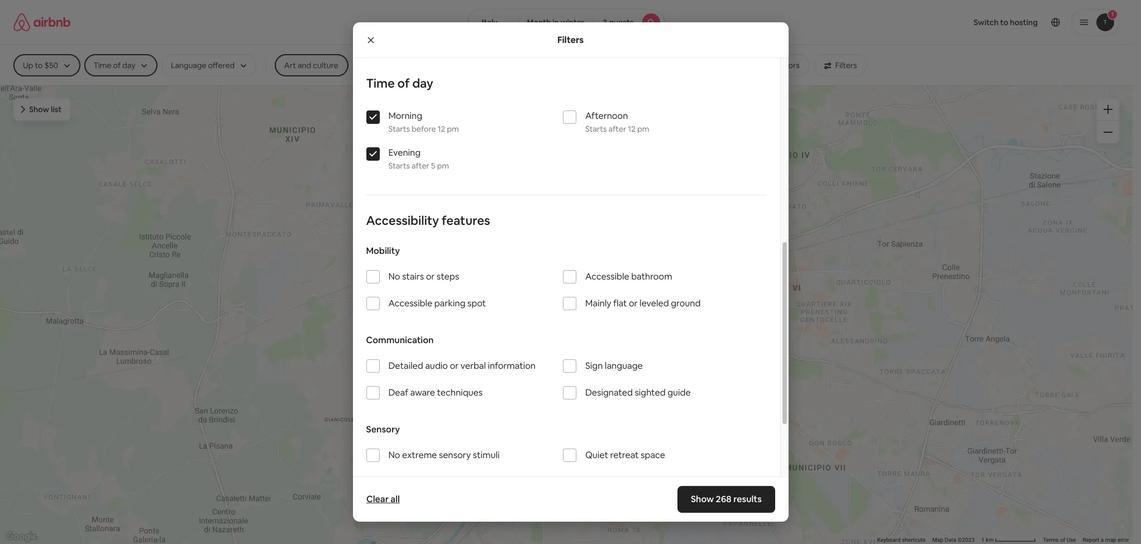 Task type: describe. For each thing, give the bounding box(es) containing it.
features
[[442, 213, 491, 229]]

month in winter
[[527, 17, 585, 27]]

italy
[[482, 17, 498, 27]]

time of day
[[366, 75, 434, 91]]

sensory
[[439, 450, 471, 462]]

keyboard
[[878, 538, 901, 544]]

5
[[431, 161, 436, 171]]

quiet
[[586, 450, 609, 462]]

sign language
[[586, 360, 643, 372]]

priv
[[626, 358, 641, 368]]

sighted
[[635, 387, 666, 399]]

language
[[605, 360, 643, 372]]

data
[[945, 538, 957, 544]]

outdoors
[[767, 60, 800, 70]]

keyboard shortcuts
[[878, 538, 926, 544]]

no for no extreme sensory stimuli
[[389, 450, 400, 462]]

map
[[933, 538, 944, 544]]

report a map error
[[1084, 538, 1130, 544]]

no extreme sensory stimuli
[[389, 450, 500, 462]]

highlights
[[533, 358, 573, 368]]

or for verbal
[[450, 360, 459, 372]]

of for time
[[398, 75, 410, 91]]

italy button
[[468, 9, 518, 36]]

ate
[[477, 368, 490, 379]]

12 for afternoon
[[628, 124, 636, 134]]

show for show list
[[29, 105, 49, 115]]

stimuli
[[473, 450, 500, 462]]

starts for morning
[[389, 124, 410, 134]]

verbal
[[461, 360, 486, 372]]

pm for morning
[[447, 124, 459, 134]]

or for steps
[[426, 271, 435, 283]]

explore
[[477, 358, 507, 368]]

Entertainment button
[[352, 54, 424, 77]]

art and culture
[[284, 60, 338, 70]]

show for show 268 results
[[691, 494, 714, 506]]

deaf
[[389, 387, 409, 399]]

detailed
[[389, 360, 424, 372]]

quiet retreat space
[[586, 450, 666, 462]]

accessible bathroom
[[586, 271, 673, 283]]

by
[[575, 358, 585, 368]]

clear all
[[366, 494, 400, 506]]

morning
[[389, 110, 423, 122]]

map data ©2023
[[933, 538, 975, 544]]

leveled
[[640, 298, 669, 310]]

guide
[[668, 387, 691, 399]]

bathroom
[[632, 271, 673, 283]]

month in winter button
[[518, 9, 594, 36]]

km
[[987, 538, 994, 544]]

afternoon
[[586, 110, 628, 122]]

retreat
[[611, 450, 639, 462]]

deaf aware techniques
[[389, 387, 483, 399]]

information
[[488, 360, 536, 372]]

techniques
[[437, 387, 483, 399]]

pm for evening
[[437, 161, 449, 171]]

designated sighted guide
[[586, 387, 691, 399]]

none search field containing italy
[[468, 9, 665, 36]]

results
[[734, 494, 762, 506]]

list
[[51, 105, 62, 115]]

space
[[641, 450, 666, 462]]

after for evening
[[412, 161, 430, 171]]

morning starts before 12 pm
[[389, 110, 459, 134]]

use
[[1067, 538, 1077, 544]]

culture
[[313, 60, 338, 70]]

explore rome highlights by golf car - private tour group
[[468, 213, 651, 403]]

month
[[527, 17, 551, 27]]

keyboard shortcuts button
[[878, 537, 926, 545]]

guests
[[609, 17, 634, 27]]

starts for evening
[[389, 161, 410, 171]]

aware
[[410, 387, 435, 399]]

12 for morning
[[438, 124, 446, 134]]

Sports button
[[505, 54, 548, 77]]

rome
[[509, 358, 532, 368]]

-
[[621, 358, 625, 368]]

Food and drink button
[[428, 54, 500, 77]]

accessibility
[[366, 213, 439, 229]]

terms of use
[[1044, 538, 1077, 544]]

no for no stairs or steps
[[389, 271, 400, 283]]

in
[[553, 17, 559, 27]]

report
[[1084, 538, 1100, 544]]

mainly flat or leveled ground
[[586, 298, 701, 310]]

error
[[1118, 538, 1130, 544]]

shortcuts
[[903, 538, 926, 544]]

accessible for accessible parking spot
[[389, 298, 433, 310]]

Sightseeing button
[[595, 54, 657, 77]]

show list
[[29, 105, 62, 115]]

1
[[982, 538, 985, 544]]

audio
[[425, 360, 448, 372]]



Task type: locate. For each thing, give the bounding box(es) containing it.
zoom out image
[[1104, 128, 1113, 137]]

12 right before
[[438, 124, 446, 134]]

Nature and outdoors button
[[716, 54, 810, 77]]

starts down evening
[[389, 161, 410, 171]]

and right art
[[298, 60, 311, 70]]

0 horizontal spatial of
[[398, 75, 410, 91]]

sign
[[586, 360, 603, 372]]

Tours button
[[552, 54, 591, 77]]

0 vertical spatial or
[[426, 271, 435, 283]]

1 vertical spatial show
[[691, 494, 714, 506]]

extreme
[[402, 450, 437, 462]]

accessible down stairs
[[389, 298, 433, 310]]

ground
[[671, 298, 701, 310]]

of left use
[[1061, 538, 1066, 544]]

zoom in image
[[1104, 105, 1113, 114]]

3 guests button
[[594, 9, 665, 36]]

clear
[[366, 494, 389, 506]]

clear all button
[[361, 489, 405, 511]]

communication
[[366, 335, 434, 347]]

all
[[391, 494, 400, 506]]

terms of use link
[[1044, 538, 1077, 544]]

time
[[366, 75, 395, 91]]

profile element
[[679, 0, 1120, 45]]

1 km button
[[979, 537, 1040, 545]]

mainly
[[586, 298, 612, 310]]

show inside "link"
[[691, 494, 714, 506]]

and inside button
[[298, 60, 311, 70]]

after for afternoon
[[609, 124, 627, 134]]

pm inside afternoon starts after 12 pm
[[638, 124, 650, 134]]

after inside afternoon starts after 12 pm
[[609, 124, 627, 134]]

no left stairs
[[389, 271, 400, 283]]

starts
[[389, 124, 410, 134], [586, 124, 607, 134], [389, 161, 410, 171]]

of
[[398, 75, 410, 91], [1061, 538, 1066, 544]]

1 horizontal spatial after
[[609, 124, 627, 134]]

of inside the filters dialog
[[398, 75, 410, 91]]

1 horizontal spatial show
[[691, 494, 714, 506]]

0 horizontal spatial accessible
[[389, 298, 433, 310]]

starts inside evening starts after 5 pm
[[389, 161, 410, 171]]

explore rome highlights by golf car - priv ate tour from $43
[[477, 358, 641, 394]]

0 horizontal spatial and
[[298, 60, 311, 70]]

1 12 from the left
[[438, 124, 446, 134]]

0 vertical spatial accessible
[[586, 271, 630, 283]]

golf
[[587, 358, 604, 368]]

mobility
[[366, 245, 400, 257]]

starts down morning
[[389, 124, 410, 134]]

evening
[[389, 147, 421, 159]]

and inside "button"
[[752, 60, 765, 70]]

art
[[284, 60, 296, 70]]

google image
[[3, 530, 40, 545]]

show left list
[[29, 105, 49, 115]]

designated
[[586, 387, 633, 399]]

accessible
[[586, 271, 630, 283], [389, 298, 433, 310]]

show 268 results link
[[678, 487, 775, 514]]

3
[[603, 17, 608, 27]]

268
[[716, 494, 732, 506]]

show 268 results
[[691, 494, 762, 506]]

pm inside evening starts after 5 pm
[[437, 161, 449, 171]]

filters dialog
[[353, 22, 789, 545]]

1 horizontal spatial and
[[752, 60, 765, 70]]

afternoon starts after 12 pm
[[586, 110, 650, 134]]

1 no from the top
[[389, 271, 400, 283]]

starts down afternoon
[[586, 124, 607, 134]]

after inside evening starts after 5 pm
[[412, 161, 430, 171]]

or right the flat
[[629, 298, 638, 310]]

12
[[438, 124, 446, 134], [628, 124, 636, 134]]

from
[[477, 383, 496, 394]]

1 vertical spatial after
[[412, 161, 430, 171]]

day
[[413, 75, 434, 91]]

accessibility features
[[366, 213, 491, 229]]

of left day in the top left of the page
[[398, 75, 410, 91]]

None search field
[[468, 9, 665, 36]]

starts for afternoon
[[586, 124, 607, 134]]

©2023
[[958, 538, 975, 544]]

stairs
[[402, 271, 424, 283]]

1 horizontal spatial accessible
[[586, 271, 630, 283]]

no stairs or steps
[[389, 271, 459, 283]]

12 inside morning starts before 12 pm
[[438, 124, 446, 134]]

terms
[[1044, 538, 1059, 544]]

0 horizontal spatial or
[[426, 271, 435, 283]]

0 vertical spatial after
[[609, 124, 627, 134]]

0 vertical spatial of
[[398, 75, 410, 91]]

flat
[[614, 298, 627, 310]]

no left extreme
[[389, 450, 400, 462]]

12 inside afternoon starts after 12 pm
[[628, 124, 636, 134]]

nature
[[726, 60, 750, 70]]

accessible up mainly
[[586, 271, 630, 283]]

google map
showing 24 experiences. including 2 saved experiences. region
[[0, 85, 1133, 545]]

after
[[609, 124, 627, 134], [412, 161, 430, 171]]

after down afternoon
[[609, 124, 627, 134]]

show left 268
[[691, 494, 714, 506]]

or right audio
[[450, 360, 459, 372]]

or for leveled
[[629, 298, 638, 310]]

report a map error link
[[1084, 538, 1130, 544]]

or right stairs
[[426, 271, 435, 283]]

2 no from the top
[[389, 450, 400, 462]]

show inside button
[[29, 105, 49, 115]]

a
[[1101, 538, 1105, 544]]

show list button
[[13, 98, 71, 121]]

before
[[412, 124, 436, 134]]

and right "nature"
[[752, 60, 765, 70]]

filters
[[558, 34, 584, 46]]

and for nature
[[752, 60, 765, 70]]

2 horizontal spatial or
[[629, 298, 638, 310]]

winter
[[561, 17, 585, 27]]

and
[[298, 60, 311, 70], [752, 60, 765, 70]]

evening starts after 5 pm
[[389, 147, 449, 171]]

accessible for accessible bathroom
[[586, 271, 630, 283]]

or
[[426, 271, 435, 283], [629, 298, 638, 310], [450, 360, 459, 372]]

pm inside morning starts before 12 pm
[[447, 124, 459, 134]]

1 vertical spatial no
[[389, 450, 400, 462]]

car
[[606, 358, 620, 368]]

0 vertical spatial show
[[29, 105, 49, 115]]

1 km
[[982, 538, 996, 544]]

0 horizontal spatial after
[[412, 161, 430, 171]]

Wellness button
[[661, 54, 712, 77]]

steps
[[437, 271, 459, 283]]

0 horizontal spatial 12
[[438, 124, 446, 134]]

$43
[[498, 383, 511, 394]]

12 down afternoon
[[628, 124, 636, 134]]

of for terms
[[1061, 538, 1066, 544]]

detailed audio or verbal information
[[389, 360, 536, 372]]

starts inside afternoon starts after 12 pm
[[586, 124, 607, 134]]

map
[[1106, 538, 1117, 544]]

and for art
[[298, 60, 311, 70]]

Art and culture button
[[275, 54, 348, 77]]

1 horizontal spatial of
[[1061, 538, 1066, 544]]

tour
[[492, 368, 510, 379]]

sensory
[[366, 424, 400, 436]]

3 guests
[[603, 17, 634, 27]]

no
[[389, 271, 400, 283], [389, 450, 400, 462]]

2 12 from the left
[[628, 124, 636, 134]]

1 and from the left
[[298, 60, 311, 70]]

0 vertical spatial no
[[389, 271, 400, 283]]

1 vertical spatial or
[[629, 298, 638, 310]]

starts inside morning starts before 12 pm
[[389, 124, 410, 134]]

accessible parking spot
[[389, 298, 486, 310]]

1 horizontal spatial or
[[450, 360, 459, 372]]

1 vertical spatial of
[[1061, 538, 1066, 544]]

pm for afternoon
[[638, 124, 650, 134]]

2 vertical spatial or
[[450, 360, 459, 372]]

1 horizontal spatial 12
[[628, 124, 636, 134]]

1 vertical spatial accessible
[[389, 298, 433, 310]]

2 and from the left
[[752, 60, 765, 70]]

0 horizontal spatial show
[[29, 105, 49, 115]]

after left 5
[[412, 161, 430, 171]]



Task type: vqa. For each thing, say whether or not it's contained in the screenshot.
THE 20 button
no



